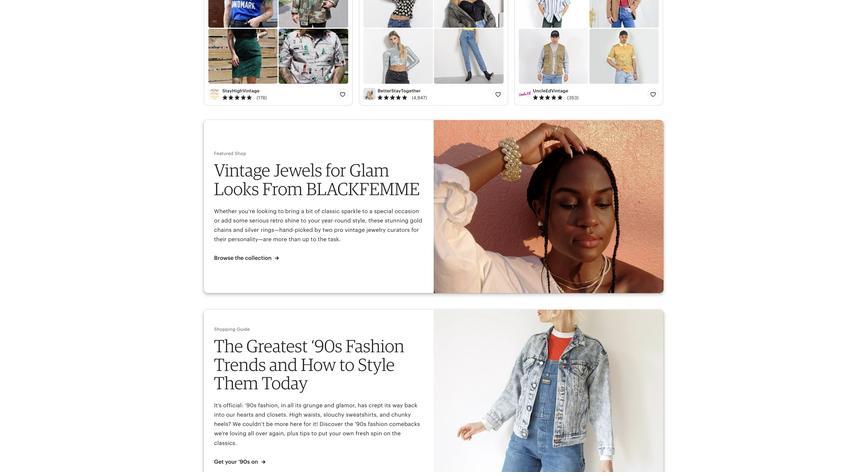 Task type: locate. For each thing, give the bounding box(es) containing it.
a
[[301, 208, 304, 215], [370, 208, 373, 215]]

for
[[326, 160, 346, 181], [412, 227, 419, 233], [304, 421, 311, 428]]

classics.
[[214, 440, 237, 447]]

featured shop
[[214, 151, 246, 156]]

1 horizontal spatial on
[[384, 431, 391, 437]]

your inside whether you're looking to bring a bit of classic sparkle to a special occasion or add some serious retro shine to your year-round style, these stunning gold chains and silver rings—hand-picked by two pro vintage jewelry curators for their personality—are more than up to the task.
[[308, 217, 320, 224]]

0 horizontal spatial all
[[248, 431, 254, 437]]

old river blazer wool - cashmere jacket vintage orange preppy men xxl image
[[590, 0, 659, 28]]

over
[[256, 431, 268, 437]]

1 vertical spatial more
[[275, 421, 289, 428]]

2 horizontal spatial for
[[412, 227, 419, 233]]

(178)
[[257, 95, 267, 100]]

some
[[233, 217, 248, 224]]

0 horizontal spatial on
[[251, 459, 258, 465]]

by
[[315, 227, 321, 233]]

all right in
[[288, 402, 294, 409]]

'90s inside the greatest '90s fashion trends and how to style them today
[[311, 336, 343, 357]]

0 horizontal spatial for
[[304, 421, 311, 428]]

vintage lined camo army field jacket | medium army issue camouflage coat image
[[279, 0, 348, 28]]

the right browse
[[235, 255, 244, 262]]

its up high
[[295, 402, 302, 409]]

(4,847)
[[412, 95, 427, 100]]

all
[[288, 402, 294, 409], [248, 431, 254, 437]]

silver
[[245, 227, 259, 233]]

pro
[[334, 227, 344, 233]]

1 horizontal spatial a
[[370, 208, 373, 215]]

silver metallic space turtleneck cropped figure skating dance costume clubwear long sleeves / small image
[[364, 29, 433, 84]]

these
[[369, 217, 384, 224]]

your right get
[[225, 459, 237, 465]]

for down gold
[[412, 227, 419, 233]]

your down discover
[[329, 431, 341, 437]]

browse the collection
[[214, 255, 273, 262]]

2 horizontal spatial your
[[329, 431, 341, 437]]

on right spin
[[384, 431, 391, 437]]

its left way in the bottom of the page
[[385, 402, 391, 409]]

2 vertical spatial your
[[225, 459, 237, 465]]

1 horizontal spatial its
[[385, 402, 391, 409]]

on
[[384, 431, 391, 437], [251, 459, 258, 465]]

more inside it's official: '90s fashion, in all its grunge and glamor, has crept its way back into our hearts and closets. high waists, slouchy sweatshirts, and chunky heels? we couldn't be more here for it! discover the '90s fashion comebacks we're loving all over again, plus tips to put your own fresh spin on the classics.
[[275, 421, 289, 428]]

floral velour shirt vintage button up party top long sleeve 90's stretchy / extra small xs image
[[364, 0, 433, 28]]

to
[[278, 208, 284, 215], [363, 208, 368, 215], [301, 217, 307, 224], [311, 236, 317, 243], [340, 354, 355, 375], [312, 431, 317, 437]]

blackfemme
[[306, 178, 420, 200]]

to right how
[[340, 354, 355, 375]]

sparkle
[[342, 208, 361, 215]]

all down couldn't
[[248, 431, 254, 437]]

0 vertical spatial for
[[326, 160, 346, 181]]

whether
[[214, 208, 237, 215]]

the up 'own'
[[345, 421, 354, 428]]

the
[[214, 336, 243, 357]]

crept
[[369, 402, 383, 409]]

classic
[[322, 208, 340, 215]]

them
[[214, 373, 259, 394]]

or
[[214, 217, 220, 224]]

glam
[[350, 160, 389, 181]]

stunning
[[385, 217, 409, 224]]

official:
[[223, 402, 244, 409]]

sweatshirts,
[[346, 412, 378, 418]]

heels?
[[214, 421, 231, 428]]

own
[[343, 431, 354, 437]]

greatest
[[247, 336, 308, 357]]

how
[[301, 354, 336, 375]]

for left glam
[[326, 160, 346, 181]]

1 horizontal spatial your
[[308, 217, 320, 224]]

curators
[[388, 227, 410, 233]]

0 horizontal spatial a
[[301, 208, 304, 215]]

add
[[221, 217, 232, 224]]

a up these
[[370, 208, 373, 215]]

'90s for fashion,
[[245, 402, 257, 409]]

grunge
[[303, 402, 323, 409]]

the down by
[[318, 236, 327, 243]]

vintage jewels for glam looks from blackfemme
[[214, 160, 420, 200]]

more
[[273, 236, 287, 243], [275, 421, 289, 428]]

a left bit
[[301, 208, 304, 215]]

fresh
[[356, 431, 369, 437]]

guide
[[237, 327, 250, 332]]

1 a from the left
[[301, 208, 304, 215]]

more down closets.
[[275, 421, 289, 428]]

spin
[[371, 431, 382, 437]]

picked
[[295, 227, 313, 233]]

of
[[315, 208, 320, 215]]

to up style,
[[363, 208, 368, 215]]

1 horizontal spatial for
[[326, 160, 346, 181]]

your
[[308, 217, 320, 224], [329, 431, 341, 437], [225, 459, 237, 465]]

1 vertical spatial for
[[412, 227, 419, 233]]

slouchy
[[324, 412, 345, 418]]

for left it! at bottom left
[[304, 421, 311, 428]]

striped denim shirt 90s vintage short sleeve men size xl image
[[519, 0, 589, 28]]

1 vertical spatial your
[[329, 431, 341, 437]]

plus
[[287, 431, 299, 437]]

for inside it's official: '90s fashion, in all its grunge and glamor, has crept its way back into our hearts and closets. high waists, slouchy sweatshirts, and chunky heels? we couldn't be more here for it! discover the '90s fashion comebacks we're loving all over again, plus tips to put your own fresh spin on the classics.
[[304, 421, 311, 428]]

0 vertical spatial all
[[288, 402, 294, 409]]

0 vertical spatial your
[[308, 217, 320, 224]]

get
[[214, 459, 224, 465]]

browse the collection link
[[214, 255, 279, 262]]

2 vertical spatial for
[[304, 421, 311, 428]]

and inside whether you're looking to bring a bit of classic sparkle to a special occasion or add some serious retro shine to your year-round style, these stunning gold chains and silver rings—hand-picked by two pro vintage jewelry curators for their personality—are more than up to the task.
[[233, 227, 243, 233]]

has
[[358, 402, 367, 409]]

vintage jersey tank image
[[208, 0, 278, 28]]

again,
[[269, 431, 286, 437]]

0 vertical spatial on
[[384, 431, 391, 437]]

bring
[[285, 208, 300, 215]]

for inside vintage jewels for glam looks from blackfemme
[[326, 160, 346, 181]]

you're
[[239, 208, 255, 215]]

your down of
[[308, 217, 320, 224]]

it's official: '90s fashion, in all its grunge and glamor, has crept its way back into our hearts and closets. high waists, slouchy sweatshirts, and chunky heels? we couldn't be more here for it! discover the '90s fashion comebacks we're loving all over again, plus tips to put your own fresh spin on the classics.
[[214, 402, 420, 447]]

its
[[295, 402, 302, 409], [385, 402, 391, 409]]

to left put
[[312, 431, 317, 437]]

uncleedvintage
[[533, 88, 569, 94]]

from
[[263, 178, 303, 200]]

1 vertical spatial all
[[248, 431, 254, 437]]

'90s for on
[[238, 459, 250, 465]]

comebacks
[[389, 421, 420, 428]]

two
[[323, 227, 333, 233]]

on inside it's official: '90s fashion, in all its grunge and glamor, has crept its way back into our hearts and closets. high waists, slouchy sweatshirts, and chunky heels? we couldn't be more here for it! discover the '90s fashion comebacks we're loving all over again, plus tips to put your own fresh spin on the classics.
[[384, 431, 391, 437]]

and
[[233, 227, 243, 233], [269, 354, 298, 375], [324, 402, 334, 409], [255, 412, 266, 418], [380, 412, 390, 418]]

serious
[[249, 217, 269, 224]]

'90s
[[311, 336, 343, 357], [245, 402, 257, 409], [355, 421, 367, 428], [238, 459, 250, 465]]

the
[[318, 236, 327, 243], [235, 255, 244, 262], [345, 421, 354, 428], [392, 431, 401, 437]]

orange polo shirt printed striped vintage ethnic yellow summer hipster collared beach patterned short sleeves men's l large image
[[590, 29, 659, 84]]

personality—are
[[228, 236, 272, 243]]

to up "picked"
[[301, 217, 307, 224]]

0 horizontal spatial its
[[295, 402, 302, 409]]

0 vertical spatial more
[[273, 236, 287, 243]]

levi's 550 jeans vintage women high waist u s a usa made denim quality basics / 28 29 inch waist / size 8 9 image
[[434, 29, 504, 84]]

on down over
[[251, 459, 258, 465]]

more down rings—hand-
[[273, 236, 287, 243]]



Task type: vqa. For each thing, say whether or not it's contained in the screenshot.
a to the left
yes



Task type: describe. For each thing, give the bounding box(es) containing it.
looks
[[214, 178, 259, 200]]

and inside the greatest '90s fashion trends and how to style them today
[[269, 354, 298, 375]]

whether you're looking to bring a bit of classic sparkle to a special occasion or add some serious retro shine to your year-round style, these stunning gold chains and silver rings—hand-picked by two pro vintage jewelry curators for their personality—are more than up to the task.
[[214, 208, 422, 243]]

task.
[[328, 236, 341, 243]]

put
[[319, 431, 328, 437]]

we
[[233, 421, 241, 428]]

80's vintage graphic button-down | vintage men's graphic shirt | size xl image
[[279, 29, 348, 84]]

shopping
[[214, 327, 236, 332]]

style,
[[353, 217, 367, 224]]

way
[[393, 402, 403, 409]]

2 its from the left
[[385, 402, 391, 409]]

trends
[[214, 354, 266, 375]]

the down comebacks
[[392, 431, 401, 437]]

1 horizontal spatial all
[[288, 402, 294, 409]]

lace corset bustier frederick's of hollywood glamour sheer lace up tank top mesh zip up / large xl image
[[434, 0, 504, 28]]

couldn't
[[243, 421, 265, 428]]

up
[[302, 236, 309, 243]]

more inside whether you're looking to bring a bit of classic sparkle to a special occasion or add some serious retro shine to your year-round style, these stunning gold chains and silver rings—hand-picked by two pro vintage jewelry curators for their personality—are more than up to the task.
[[273, 236, 287, 243]]

to inside it's official: '90s fashion, in all its grunge and glamor, has crept its way back into our hearts and closets. high waists, slouchy sweatshirts, and chunky heels? we couldn't be more here for it! discover the '90s fashion comebacks we're loving all over again, plus tips to put your own fresh spin on the classics.
[[312, 431, 317, 437]]

your inside it's official: '90s fashion, in all its grunge and glamor, has crept its way back into our hearts and closets. high waists, slouchy sweatshirts, and chunky heels? we couldn't be more here for it! discover the '90s fashion comebacks we're loving all over again, plus tips to put your own fresh spin on the classics.
[[329, 431, 341, 437]]

today
[[262, 373, 308, 394]]

get your '90s on
[[214, 459, 260, 465]]

chunky
[[392, 412, 411, 418]]

their
[[214, 236, 227, 243]]

high
[[289, 412, 302, 418]]

bit
[[306, 208, 313, 215]]

into
[[214, 412, 225, 418]]

jewels
[[274, 160, 322, 181]]

here
[[290, 421, 302, 428]]

to up retro
[[278, 208, 284, 215]]

be
[[266, 421, 273, 428]]

stayhighvintage
[[223, 88, 260, 94]]

shop
[[235, 151, 246, 156]]

occasion
[[395, 208, 419, 215]]

betterstaytogether
[[378, 88, 421, 94]]

chains
[[214, 227, 232, 233]]

fashion
[[368, 421, 388, 428]]

1 vertical spatial on
[[251, 459, 258, 465]]

to right up at the bottom of page
[[311, 236, 317, 243]]

'90s for fashion
[[311, 336, 343, 357]]

our
[[226, 412, 235, 418]]

the greatest '90s fashion trends and how to style them today
[[214, 336, 405, 394]]

round
[[335, 217, 351, 224]]

in
[[281, 402, 286, 409]]

hearts
[[237, 412, 254, 418]]

fishing vest vintage denim cargo 90s sleeveless jacket men size l/xl image
[[519, 29, 589, 84]]

it's
[[214, 402, 222, 409]]

vintage
[[345, 227, 365, 233]]

than
[[289, 236, 301, 243]]

shine
[[285, 217, 299, 224]]

the inside browse the collection link
[[235, 255, 244, 262]]

glamor,
[[336, 402, 356, 409]]

retro
[[270, 217, 284, 224]]

closets.
[[267, 412, 288, 418]]

2 a from the left
[[370, 208, 373, 215]]

tips
[[300, 431, 310, 437]]

shopping guide
[[214, 327, 250, 332]]

jewelry
[[367, 227, 386, 233]]

to inside the greatest '90s fashion trends and how to style them today
[[340, 354, 355, 375]]

fashion,
[[258, 402, 280, 409]]

loving
[[230, 431, 247, 437]]

for inside whether you're looking to bring a bit of classic sparkle to a special occasion or add some serious retro shine to your year-round style, these stunning gold chains and silver rings—hand-picked by two pro vintage jewelry curators for their personality—are more than up to the task.
[[412, 227, 419, 233]]

featured
[[214, 151, 234, 156]]

discover
[[320, 421, 343, 428]]

waists,
[[304, 412, 322, 418]]

27 inch waist vintage suede skirt image
[[208, 29, 278, 84]]

we're
[[214, 431, 228, 437]]

year-
[[322, 217, 335, 224]]

fashion
[[346, 336, 405, 357]]

back
[[405, 402, 418, 409]]

0 horizontal spatial your
[[225, 459, 237, 465]]

looking
[[257, 208, 277, 215]]

(353)
[[568, 95, 579, 100]]

1 its from the left
[[295, 402, 302, 409]]

gold
[[410, 217, 422, 224]]

vintage
[[214, 160, 270, 181]]

special
[[374, 208, 393, 215]]

it!
[[313, 421, 318, 428]]

the inside whether you're looking to bring a bit of classic sparkle to a special occasion or add some serious retro shine to your year-round style, these stunning gold chains and silver rings—hand-picked by two pro vintage jewelry curators for their personality—are more than up to the task.
[[318, 236, 327, 243]]

get your '90s on link
[[214, 458, 266, 466]]

collection
[[245, 255, 272, 262]]

rings—hand-
[[261, 227, 295, 233]]

style
[[358, 354, 395, 375]]



